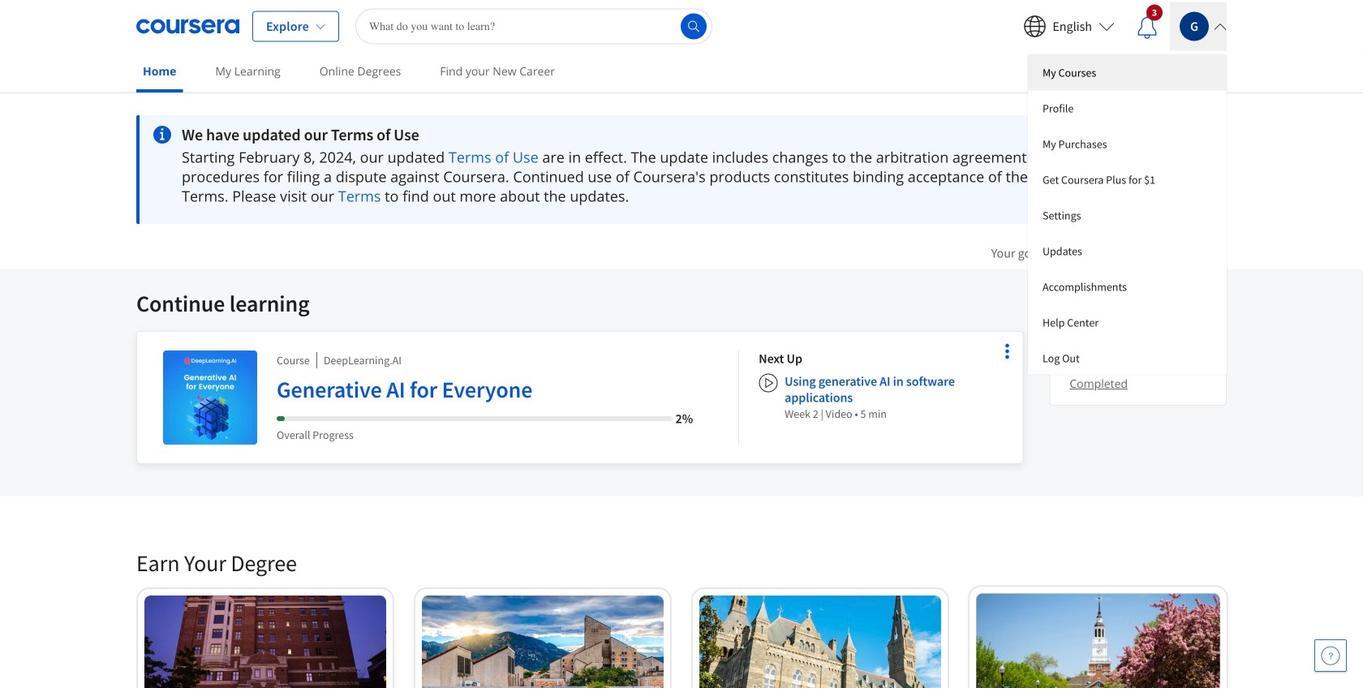 Task type: vqa. For each thing, say whether or not it's contained in the screenshot.
the "of" within the The Course Gives The Clean Idea Of An Integrated Design Management In #Softwaredevelopment For The #Softwareengineers Though Ibm Should Select A Better Alternative To Thunkable.
no



Task type: locate. For each thing, give the bounding box(es) containing it.
help center image
[[1321, 646, 1341, 665]]

information: we have updated our terms of use element
[[182, 125, 1111, 144]]

main content
[[0, 95, 1363, 688]]

None search field
[[355, 9, 712, 44]]

earn your degree collection element
[[127, 523, 1237, 688]]

menu
[[1028, 55, 1227, 375]]



Task type: describe. For each thing, give the bounding box(es) containing it.
What do you want to learn? text field
[[355, 9, 712, 44]]

more option for generative ai for everyone image
[[996, 340, 1019, 363]]

coursera image
[[136, 13, 239, 39]]

generative ai for everyone image
[[163, 351, 257, 445]]



